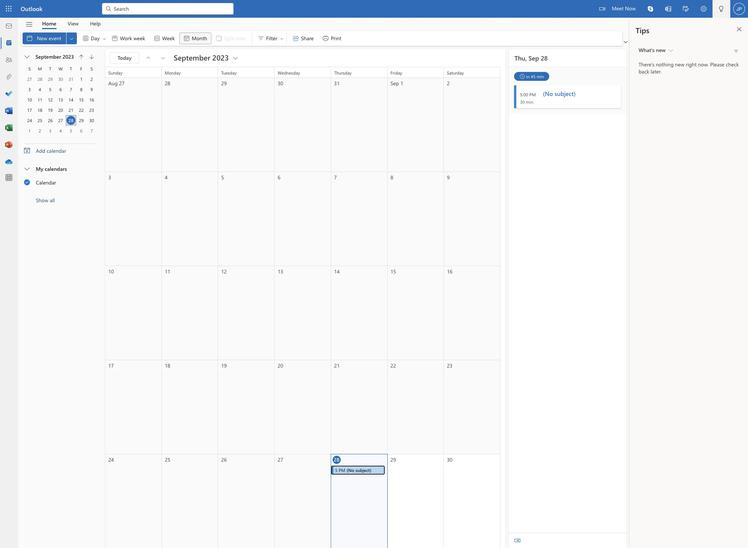 Task type: describe. For each thing, give the bounding box(es) containing it.
nothing
[[656, 61, 674, 68]]

later.
[[651, 68, 662, 75]]

28 down m
[[38, 76, 42, 82]]

(no subject)
[[543, 90, 576, 98]]


[[665, 6, 671, 12]]

mail image
[[5, 23, 13, 30]]

2 vertical spatial 4
[[165, 174, 168, 181]]

1 horizontal spatial 4 button
[[56, 126, 65, 135]]

list box containing my calendars
[[18, 162, 102, 207]]

1 vertical spatial 23
[[447, 363, 453, 370]]

0 vertical spatial 28 button
[[35, 75, 44, 84]]

1 horizontal spatial 9
[[447, 174, 450, 181]]

1 vertical spatial 25
[[165, 457, 170, 464]]

0 vertical spatial 29 button
[[46, 75, 55, 84]]

2 horizontal spatial 1
[[400, 80, 403, 87]]

21 button
[[67, 106, 75, 115]]

wednesday element
[[55, 64, 66, 74]]

 inside button
[[160, 55, 166, 61]]

sep 1
[[391, 80, 403, 87]]

september for september 2023
[[35, 53, 61, 60]]

 for 
[[280, 36, 284, 41]]

1 vertical spatial 17
[[108, 363, 114, 370]]

0 vertical spatial 30 button
[[56, 75, 65, 84]]

18 button
[[35, 106, 44, 115]]

1 for the top 1 button
[[80, 76, 83, 82]]

22 button
[[77, 106, 86, 115]]

 for 
[[733, 48, 739, 54]]

what's new
[[639, 47, 666, 54]]

1 for leftmost 1 button
[[28, 128, 31, 134]]


[[25, 21, 33, 28]]

calendar image
[[5, 40, 13, 47]]

 button
[[695, 0, 713, 19]]


[[111, 35, 118, 42]]

1 horizontal spatial 30 button
[[87, 116, 96, 125]]

1 vertical spatial 12
[[221, 268, 227, 275]]

28 cell
[[66, 115, 76, 126]]

help button
[[85, 18, 106, 29]]

aug
[[108, 80, 118, 87]]

people image
[[5, 57, 13, 64]]

monday
[[165, 70, 181, 76]]

calendars
[[45, 165, 67, 172]]


[[24, 148, 30, 154]]

sep inside agenda view section
[[529, 54, 539, 62]]

add
[[36, 147, 45, 154]]

1 vertical spatial min
[[526, 99, 533, 105]]

 button
[[76, 52, 86, 62]]

What's new field
[[636, 45, 676, 58]]

0 vertical spatial 1 button
[[77, 75, 86, 84]]

to do image
[[5, 91, 13, 98]]

now
[[625, 5, 636, 12]]

 button
[[157, 52, 169, 64]]


[[515, 539, 520, 544]]

1 vertical spatial 6 button
[[77, 126, 86, 135]]

28 up 5 pm (no subject)
[[334, 457, 340, 464]]


[[719, 6, 724, 12]]

0 horizontal spatial sep
[[391, 80, 399, 87]]

tips
[[636, 25, 649, 35]]

2 horizontal spatial 6
[[278, 174, 280, 181]]

today
[[118, 54, 132, 61]]

 for 
[[102, 36, 107, 41]]

1 horizontal spatial 2 button
[[87, 75, 96, 84]]

0 horizontal spatial 1 button
[[25, 126, 34, 135]]

help
[[90, 20, 101, 27]]

1 vertical spatial 3
[[49, 128, 51, 134]]

1 vertical spatial 27 button
[[56, 116, 65, 125]]

0 vertical spatial 6 button
[[56, 85, 65, 94]]

thursday
[[334, 70, 352, 76]]

 search field
[[102, 0, 234, 17]]

m
[[38, 66, 42, 72]]


[[89, 55, 94, 59]]


[[519, 74, 525, 79]]

share group
[[288, 31, 346, 46]]

excel image
[[5, 125, 13, 132]]

2 horizontal spatial 3
[[108, 174, 111, 181]]

 button
[[86, 52, 97, 62]]

1 horizontal spatial 14
[[334, 268, 340, 275]]

5:00
[[520, 92, 528, 98]]


[[153, 35, 161, 42]]


[[599, 6, 605, 12]]

 button
[[512, 536, 523, 547]]

7 for 7 button to the bottom
[[90, 128, 93, 134]]

8 button
[[77, 85, 86, 94]]

wednesday
[[278, 70, 300, 76]]

t for thursday element
[[70, 66, 72, 72]]

t for tuesday "element"
[[49, 66, 51, 72]]

17 button
[[25, 106, 34, 115]]

1 vertical spatial 10
[[108, 268, 114, 275]]

 inside list box
[[24, 167, 30, 172]]

jp
[[736, 6, 742, 12]]

0 horizontal spatial 2
[[39, 128, 41, 134]]

date
[[18, 54, 28, 61]]

0 horizontal spatial subject)
[[355, 468, 371, 474]]


[[292, 35, 300, 42]]

application containing tips
[[0, 0, 748, 549]]

0 horizontal spatial 27 button
[[25, 75, 34, 84]]

right
[[686, 61, 697, 68]]

view button
[[62, 18, 84, 29]]

print
[[331, 35, 341, 42]]

friday
[[391, 70, 402, 76]]

thu, sep 28
[[515, 54, 548, 62]]

16 button
[[87, 95, 96, 104]]

onedrive image
[[5, 159, 13, 166]]

1 vertical spatial 11
[[165, 268, 170, 275]]

 share
[[292, 35, 314, 42]]


[[145, 55, 151, 61]]

20 inside button
[[58, 107, 63, 113]]

1 horizontal spatial 8
[[391, 174, 393, 181]]

25 button
[[35, 116, 44, 125]]

 for  filter 
[[257, 35, 265, 42]]

day
[[91, 35, 100, 42]]

new
[[37, 35, 47, 42]]

new inside there's nothing new right now. please check back later.
[[675, 61, 685, 68]]

19 inside 19 button
[[48, 107, 53, 113]]

1 horizontal spatial 24
[[108, 457, 114, 464]]

45
[[531, 74, 536, 79]]


[[648, 6, 654, 12]]

14 inside button
[[69, 97, 73, 103]]

home
[[42, 20, 56, 27]]

september 2023 button
[[32, 52, 76, 62]]

monday element
[[35, 64, 45, 74]]

0 horizontal spatial (no
[[347, 468, 354, 474]]

what's
[[639, 47, 655, 54]]


[[24, 179, 30, 185]]

11 inside 11 button
[[38, 97, 42, 103]]

 button
[[101, 33, 107, 44]]

0 vertical spatial 3
[[28, 86, 31, 92]]

2 vertical spatial 7
[[334, 174, 337, 181]]

 for september
[[232, 54, 239, 62]]

10 button
[[25, 95, 34, 104]]

1 horizontal spatial 20
[[278, 363, 283, 370]]

0 vertical spatial min
[[537, 74, 544, 79]]

 filter 
[[257, 35, 284, 42]]

1 horizontal spatial 21
[[334, 363, 340, 370]]

0 horizontal spatial 2 button
[[35, 126, 44, 135]]

25 inside button
[[38, 118, 42, 123]]

 button
[[659, 0, 677, 19]]

share
[[301, 35, 314, 42]]

there's
[[639, 61, 654, 68]]

sunday
[[108, 70, 122, 76]]

2023 for september 2023 
[[212, 52, 229, 62]]

17 inside button
[[27, 107, 32, 113]]

thu,
[[515, 54, 527, 62]]

2 tips region from the left
[[630, 18, 748, 549]]

 button
[[642, 0, 659, 18]]

1 vertical spatial 4
[[59, 128, 62, 134]]

more apps image
[[5, 174, 13, 182]]

1 vertical spatial 19
[[221, 363, 227, 370]]

week
[[133, 35, 145, 42]]

(no inside agenda view section
[[543, 90, 553, 98]]

f
[[80, 66, 82, 72]]

outlook
[[21, 5, 42, 13]]

30 min
[[520, 99, 533, 105]]

9 inside button
[[90, 86, 93, 92]]

13 button
[[56, 95, 65, 104]]

1 horizontal spatial 18
[[165, 363, 170, 370]]

1 vertical spatial 13
[[278, 268, 283, 275]]

5 pm (no subject)
[[335, 468, 371, 474]]


[[79, 55, 84, 59]]



Task type: locate. For each thing, give the bounding box(es) containing it.
18 inside button
[[38, 107, 42, 113]]

1 vertical spatial 1 button
[[25, 126, 34, 135]]

1 s from the left
[[28, 66, 31, 72]]

1 horizontal spatial 27 button
[[56, 116, 65, 125]]

2 vertical spatial 
[[24, 167, 30, 172]]

 button
[[622, 38, 629, 46]]

4
[[39, 86, 41, 92], [59, 128, 62, 134], [165, 174, 168, 181]]

1 button down friday element
[[77, 75, 86, 84]]

1 horizontal spatial 26
[[221, 457, 227, 464]]

 left filter
[[257, 35, 265, 42]]

tips region
[[608, 18, 748, 549], [630, 18, 748, 549]]

2 button
[[87, 75, 96, 84], [35, 126, 44, 135]]

outlook link
[[21, 0, 42, 18]]

28
[[541, 54, 548, 62], [38, 76, 42, 82], [165, 80, 170, 87], [69, 118, 73, 123], [334, 457, 340, 464]]

1
[[80, 76, 83, 82], [400, 80, 403, 87], [28, 128, 31, 134]]

0 horizontal spatial 19
[[48, 107, 53, 113]]

0 horizontal spatial 25
[[38, 118, 42, 123]]

left-rail-appbar navigation
[[1, 18, 16, 171]]

13
[[58, 97, 63, 103], [278, 268, 283, 275]]

28 inside cell
[[69, 118, 73, 123]]

1 horizontal spatial 31
[[334, 80, 340, 87]]

back
[[639, 68, 649, 75]]

1 button
[[77, 75, 86, 84], [25, 126, 34, 135]]

0 horizontal spatial 24
[[27, 118, 32, 123]]

subject)
[[555, 90, 576, 98], [355, 468, 371, 474]]

please
[[710, 61, 725, 68]]

 work week
[[111, 35, 145, 42]]

jp button
[[730, 0, 748, 18]]

1 horizontal spatial 15
[[391, 268, 396, 275]]

1 horizontal spatial 1 button
[[77, 75, 86, 84]]

s for saturday 'element' at the top of the page
[[90, 66, 93, 72]]

8
[[80, 86, 83, 92], [391, 174, 393, 181]]

20
[[58, 107, 63, 113], [278, 363, 283, 370]]

2 down saturday 'element' at the top of the page
[[90, 76, 93, 82]]

4 button
[[35, 85, 44, 94], [56, 126, 65, 135]]

 inside dropdown button
[[24, 54, 30, 60]]

2 down saturday
[[447, 80, 450, 87]]

tab list inside application
[[37, 18, 106, 29]]

1 vertical spatial 9
[[447, 174, 450, 181]]

my
[[36, 165, 43, 172]]

5 button down the 28 cell
[[67, 126, 75, 135]]

29 button down tuesday "element"
[[46, 75, 55, 84]]

1 vertical spatial 21
[[334, 363, 340, 370]]

1 horizontal spatial 6
[[80, 128, 83, 134]]

word image
[[5, 108, 13, 115]]

0 vertical spatial 8
[[80, 86, 83, 92]]

filter
[[266, 35, 277, 42]]

t inside thursday element
[[70, 66, 72, 72]]

2 t from the left
[[70, 66, 72, 72]]

2 button down saturday 'element' at the top of the page
[[87, 75, 96, 84]]

new inside what's new field
[[656, 47, 666, 54]]

friday element
[[76, 64, 86, 74]]

24 inside button
[[27, 118, 32, 123]]

work
[[120, 35, 132, 42]]

in 45 min event from thursday, september 28, 2023 5:00 pm to 5:30 pm (no subject) today's date event shown as busy element
[[514, 85, 621, 108]]

6 for bottommost 6 button
[[80, 128, 83, 134]]

min right 45 in the right top of the page
[[537, 74, 544, 79]]

 right 
[[160, 55, 166, 61]]

4 button up 11 button
[[35, 85, 44, 94]]

0 horizontal spatial 20
[[58, 107, 63, 113]]

application
[[0, 0, 748, 549]]

1 horizontal spatial t
[[70, 66, 72, 72]]

0 vertical spatial 7 button
[[67, 85, 75, 94]]

0 horizontal spatial 5 button
[[46, 85, 55, 94]]

30
[[58, 76, 63, 82], [278, 80, 283, 87], [520, 99, 525, 105], [89, 118, 94, 123], [447, 457, 453, 464]]

t right 'w'
[[70, 66, 72, 72]]

 month
[[183, 35, 207, 42]]

6 for the topmost 6 button
[[59, 86, 62, 92]]

outlook banner
[[0, 0, 748, 19]]

Search field
[[113, 5, 229, 12]]

 button
[[66, 33, 77, 44]]

15 inside button
[[79, 97, 84, 103]]

0 vertical spatial 
[[624, 40, 628, 44]]

september 2023
[[35, 53, 74, 60]]

s
[[28, 66, 31, 72], [90, 66, 93, 72]]

0 vertical spatial 23
[[89, 107, 94, 113]]

1 vertical spatial 28 button
[[67, 116, 75, 125]]

29 button
[[46, 75, 55, 84], [77, 116, 86, 125]]

1 horizontal spatial min
[[537, 74, 544, 79]]

1 vertical spatial 30 button
[[87, 116, 96, 125]]

files image
[[5, 74, 13, 81]]

2 horizontal spatial 2
[[447, 80, 450, 87]]

sep down friday at the right
[[391, 80, 399, 87]]

2 horizontal spatial 2023
[[212, 52, 229, 62]]

1 down 24 button
[[28, 128, 31, 134]]

1 down friday at the right
[[400, 80, 403, 87]]

1 button down 24 button
[[25, 126, 34, 135]]

 up check
[[733, 48, 739, 54]]

1 vertical spatial 29 button
[[77, 116, 86, 125]]

0 vertical spatial 5 button
[[46, 85, 55, 94]]

 up tuesday
[[232, 54, 239, 62]]

2 vertical spatial 3
[[108, 174, 111, 181]]

 inside  filter 
[[280, 36, 284, 41]]

7 for 7 button to the top
[[70, 86, 72, 92]]

pm for 5:00
[[529, 92, 536, 98]]

1 horizontal spatial 28 button
[[67, 116, 75, 125]]

 button
[[22, 18, 37, 31]]

1 horizontal spatial 
[[733, 48, 739, 54]]

26 inside button
[[48, 118, 53, 123]]

28 button down m
[[35, 75, 44, 84]]

28 inside agenda view section
[[541, 54, 548, 62]]

 left ""
[[69, 36, 75, 42]]

0 vertical spatial subject)
[[555, 90, 576, 98]]

now.
[[698, 61, 709, 68]]

7 button down 23 button at the top
[[87, 126, 96, 135]]

 in 45 min
[[519, 74, 544, 79]]

10
[[27, 97, 32, 103], [108, 268, 114, 275]]

1 horizontal spatial 19
[[221, 363, 227, 370]]

0 horizontal spatial 9
[[90, 86, 93, 92]]

aug 27
[[108, 80, 125, 87]]


[[69, 36, 75, 42], [102, 36, 107, 41], [280, 36, 284, 41], [232, 54, 239, 62], [160, 55, 166, 61]]

1 vertical spatial 7 button
[[87, 126, 96, 135]]

2023 for september 2023
[[63, 53, 74, 60]]

1 horizontal spatial 7 button
[[87, 126, 96, 135]]

today button
[[110, 52, 139, 64]]

0 horizontal spatial 2023
[[18, 75, 29, 82]]

4 button up calendar
[[56, 126, 65, 135]]

0 horizontal spatial 3
[[28, 86, 31, 92]]

0 vertical spatial (no
[[543, 90, 553, 98]]

saturday element
[[86, 64, 97, 74]]

30 button down 23 button at the top
[[87, 116, 96, 125]]

0 vertical spatial 10
[[27, 97, 32, 103]]


[[683, 6, 689, 12]]

list box
[[18, 162, 102, 207]]

there's nothing new right now. please check back later.
[[639, 61, 739, 75]]

in
[[526, 74, 530, 79]]

sep right thu, on the top right of the page
[[529, 54, 539, 62]]

s for sunday element
[[28, 66, 31, 72]]

27
[[27, 76, 32, 82], [119, 80, 125, 87], [58, 118, 63, 123], [278, 457, 283, 464]]

2 s from the left
[[90, 66, 93, 72]]

22
[[79, 107, 84, 113], [391, 363, 396, 370]]

0 vertical spatial 3 button
[[25, 85, 34, 94]]

selected
[[18, 47, 37, 54]]

12 button
[[46, 95, 55, 104]]

1 vertical spatial 3 button
[[46, 126, 55, 135]]

0 horizontal spatial 7
[[70, 86, 72, 92]]

 button
[[142, 52, 154, 64]]

0 vertical spatial pm
[[529, 92, 536, 98]]

16 inside 16 button
[[89, 97, 94, 103]]

3 button down 26 button
[[46, 126, 55, 135]]

5:00 pm
[[520, 92, 536, 98]]

10 inside button
[[27, 97, 32, 103]]

0 horizontal spatial 4
[[39, 86, 41, 92]]

tuesday
[[221, 70, 237, 76]]

0 vertical spatial 21
[[69, 107, 73, 113]]

0 vertical spatial 18
[[38, 107, 42, 113]]

3 button up 10 button
[[25, 85, 34, 94]]

1 horizontal spatial 2023
[[63, 53, 74, 60]]

5 button up 12 button
[[46, 85, 55, 94]]

29 button right the 28 cell
[[77, 116, 86, 125]]

home button
[[37, 18, 62, 29]]

new group
[[23, 31, 250, 46]]

all
[[50, 197, 55, 204]]

 inside popup button
[[624, 40, 628, 44]]

15
[[79, 97, 84, 103], [391, 268, 396, 275]]

1 tips region from the left
[[608, 18, 748, 549]]

13 inside button
[[58, 97, 63, 103]]

1 vertical spatial 5 button
[[67, 126, 75, 135]]

27 button down sunday element
[[25, 75, 34, 84]]

28 down monday at the left of the page
[[165, 80, 170, 87]]

2023 down sunday element
[[18, 75, 29, 82]]

22 inside button
[[79, 107, 84, 113]]

29
[[48, 76, 53, 82], [221, 80, 227, 87], [79, 118, 84, 123], [391, 457, 396, 464]]

saturday
[[447, 70, 464, 76]]

t right monday element
[[49, 66, 51, 72]]

21 inside 21 button
[[69, 107, 73, 113]]

 inside button
[[733, 48, 739, 54]]

3 button
[[25, 85, 34, 94], [46, 126, 55, 135]]


[[183, 35, 190, 42]]

0 vertical spatial 
[[257, 35, 265, 42]]

2 down 25 button
[[39, 128, 41, 134]]

september for september 2023 
[[174, 52, 210, 62]]

show all button
[[18, 194, 102, 207]]

19 button
[[46, 106, 55, 115]]

0 horizontal spatial 28 button
[[35, 75, 44, 84]]

 for  popup button
[[624, 40, 628, 44]]

 button
[[730, 45, 742, 57]]

1 horizontal spatial 29 button
[[77, 116, 86, 125]]

26
[[48, 118, 53, 123], [221, 457, 227, 464]]

1 vertical spatial 15
[[391, 268, 396, 275]]

check
[[726, 61, 739, 68]]

tuesday element
[[45, 64, 55, 74]]

tab list
[[37, 18, 106, 29]]

1 horizontal spatial 22
[[391, 363, 396, 370]]

5
[[49, 86, 51, 92], [70, 128, 72, 134], [221, 174, 224, 181], [335, 468, 338, 474]]

agenda view section
[[509, 49, 627, 549]]

23 inside button
[[89, 107, 94, 113]]

powerpoint image
[[5, 142, 13, 149]]

31 down thursday at the left top
[[334, 80, 340, 87]]

2 button down 25 button
[[35, 126, 44, 135]]

2 vertical spatial 6
[[278, 174, 280, 181]]

31 down thursday element
[[69, 76, 73, 82]]

thursday element
[[66, 64, 76, 74]]


[[105, 5, 112, 13]]

0 horizontal spatial 7 button
[[67, 85, 75, 94]]

show
[[36, 197, 48, 204]]

0 horizontal spatial 21
[[69, 107, 73, 113]]

sep
[[529, 54, 539, 62], [391, 80, 399, 87]]

1 horizontal spatial 3
[[49, 128, 51, 134]]

meet
[[612, 5, 624, 12]]

14
[[69, 97, 73, 103], [334, 268, 340, 275]]

w
[[59, 66, 63, 72]]

23
[[89, 107, 94, 113], [447, 363, 453, 370]]

meet now
[[612, 5, 636, 12]]

1 vertical spatial subject)
[[355, 468, 371, 474]]

week
[[162, 35, 175, 42]]

8 inside button
[[80, 86, 83, 92]]

 right filter
[[280, 36, 284, 41]]

12 inside button
[[48, 97, 53, 103]]

 inside  day 
[[102, 36, 107, 41]]

1 horizontal spatial 1
[[80, 76, 83, 82]]

0 horizontal spatial 29 button
[[46, 75, 55, 84]]

t
[[49, 66, 51, 72], [70, 66, 72, 72]]

2023 up tuesday
[[212, 52, 229, 62]]

selected date september 28, 2023, today's date september 28, 2023 group
[[18, 47, 99, 144]]

6 button down 22 button
[[77, 126, 86, 135]]

0 horizontal spatial 6 button
[[56, 85, 65, 94]]

0 vertical spatial 24
[[27, 118, 32, 123]]

0 vertical spatial 15
[[79, 97, 84, 103]]

20 button
[[56, 106, 65, 115]]

2023 inside 'september 2023' button
[[63, 53, 74, 60]]

28 up  in 45 min
[[541, 54, 548, 62]]

1 horizontal spatial 2
[[90, 76, 93, 82]]

0 vertical spatial new
[[656, 47, 666, 54]]

28 button inside cell
[[67, 116, 75, 125]]

0 vertical spatial 20
[[58, 107, 63, 113]]

1 horizontal spatial pm
[[529, 92, 536, 98]]

1 vertical spatial 6
[[80, 128, 83, 134]]

0 horizontal spatial 30 button
[[56, 75, 65, 84]]

0 horizontal spatial 14
[[69, 97, 73, 103]]

my calendars
[[36, 165, 67, 172]]

1 horizontal spatial (no
[[543, 90, 553, 98]]

 for  dropdown button
[[24, 54, 30, 60]]

 button
[[713, 0, 730, 19]]

2023 up thursday element
[[63, 53, 74, 60]]

1 horizontal spatial 3 button
[[46, 126, 55, 135]]

28 button down 21 button
[[67, 116, 75, 125]]

2023 inside selected date september 28, 2023
[[18, 75, 29, 82]]

september inside button
[[35, 53, 61, 60]]

 week
[[153, 35, 175, 42]]

tab list containing home
[[37, 18, 106, 29]]

27 button right 26 button
[[56, 116, 65, 125]]

1 vertical spatial 26
[[221, 457, 227, 464]]

 right day
[[102, 36, 107, 41]]

s inside 'element'
[[90, 66, 93, 72]]

31 inside button
[[69, 76, 73, 82]]

month
[[192, 35, 207, 42]]

7 button left 8 button
[[67, 85, 75, 94]]

0 vertical spatial 4 button
[[35, 85, 44, 94]]

 inside "september 2023 "
[[232, 54, 239, 62]]

0 vertical spatial 9
[[90, 86, 93, 92]]

t inside tuesday "element"
[[49, 66, 51, 72]]

pm for 5
[[339, 468, 345, 474]]

30 inside in 45 min event from thursday, september 28, 2023 5:00 pm to 5:30 pm (no subject) today's date event shown as busy element
[[520, 99, 525, 105]]

0 horizontal spatial 22
[[79, 107, 84, 113]]

 inside  filter 
[[257, 35, 265, 42]]

1 horizontal spatial 16
[[447, 268, 453, 275]]

pm inside agenda view section
[[529, 92, 536, 98]]

0 vertical spatial sep
[[529, 54, 539, 62]]

0 horizontal spatial 18
[[38, 107, 42, 113]]

0 horizontal spatial 3 button
[[25, 85, 34, 94]]

6 button up 13 button
[[56, 85, 65, 94]]

30 button down the wednesday element
[[56, 75, 65, 84]]

0 vertical spatial 14
[[69, 97, 73, 103]]

31 button
[[67, 75, 75, 84]]

calendar
[[47, 147, 66, 154]]

new
[[656, 47, 666, 54], [675, 61, 685, 68]]

28 down 21 button
[[69, 118, 73, 123]]

1 vertical spatial new
[[675, 61, 685, 68]]

0 vertical spatial 4
[[39, 86, 41, 92]]

subject) inside agenda view section
[[555, 90, 576, 98]]

1 vertical spatial 22
[[391, 363, 396, 370]]

 inside popup button
[[69, 36, 75, 42]]

s right friday element
[[90, 66, 93, 72]]

s right the "28,"
[[28, 66, 31, 72]]

sunday element
[[24, 64, 35, 74]]

1 t from the left
[[49, 66, 51, 72]]

show all
[[36, 197, 55, 204]]

0 vertical spatial 27 button
[[25, 75, 34, 84]]

min down 5:00 pm
[[526, 99, 533, 105]]

25
[[38, 118, 42, 123], [165, 457, 170, 464]]

new right "what's" at the top
[[656, 47, 666, 54]]

1 down friday element
[[80, 76, 83, 82]]

new left right
[[675, 61, 685, 68]]

selected date september 28, 2023
[[18, 47, 43, 82]]



Task type: vqa. For each thing, say whether or not it's contained in the screenshot.
the leftmost Pm
yes



